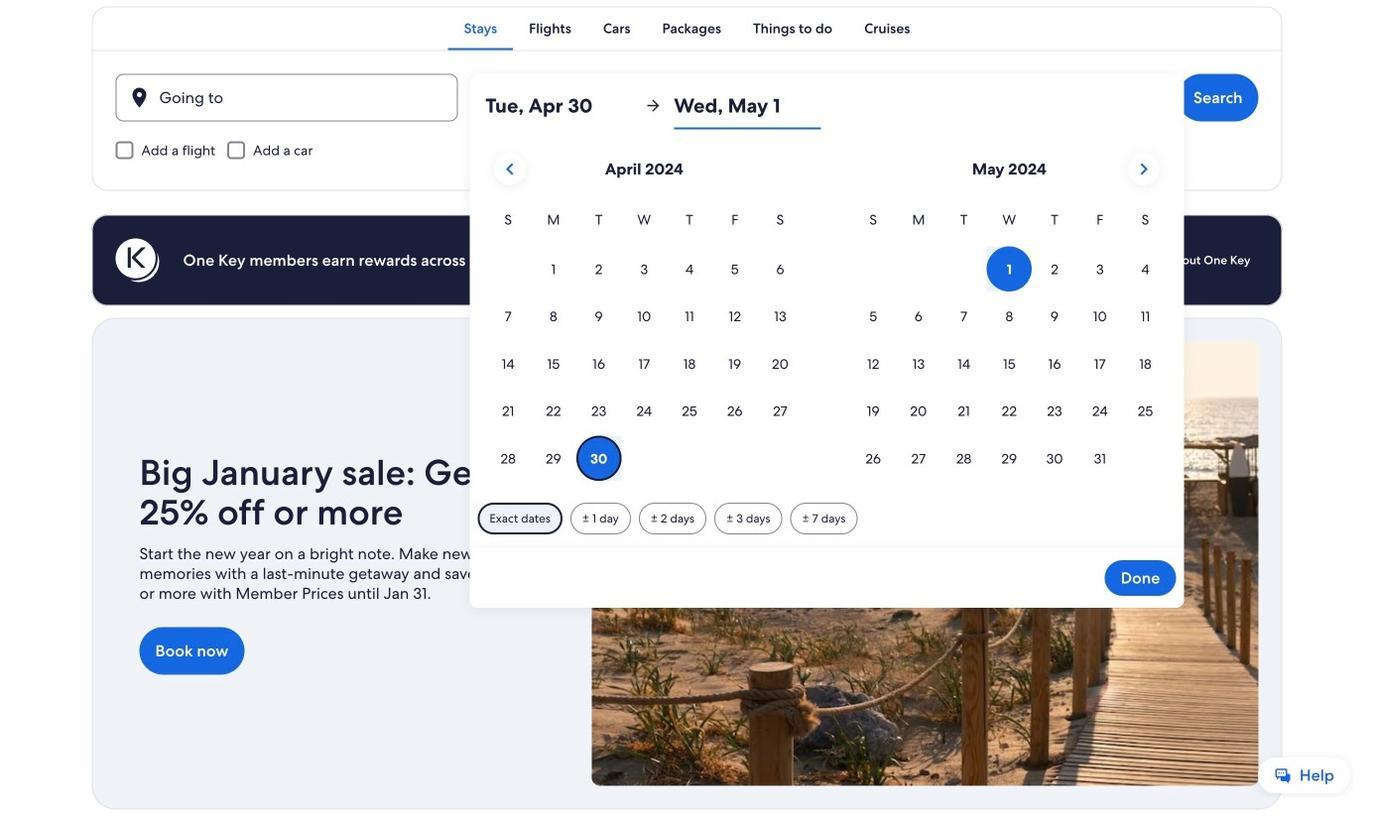 Task type: vqa. For each thing, say whether or not it's contained in the screenshot.
the previous month image
yes



Task type: describe. For each thing, give the bounding box(es) containing it.
previous month image
[[498, 157, 522, 181]]

may 2024 element
[[851, 209, 1168, 483]]

directional image
[[644, 97, 662, 115]]

next month image
[[1132, 157, 1156, 181]]



Task type: locate. For each thing, give the bounding box(es) containing it.
april 2024 element
[[486, 209, 803, 483]]

application
[[486, 145, 1168, 483]]

tab list
[[92, 6, 1283, 50]]



